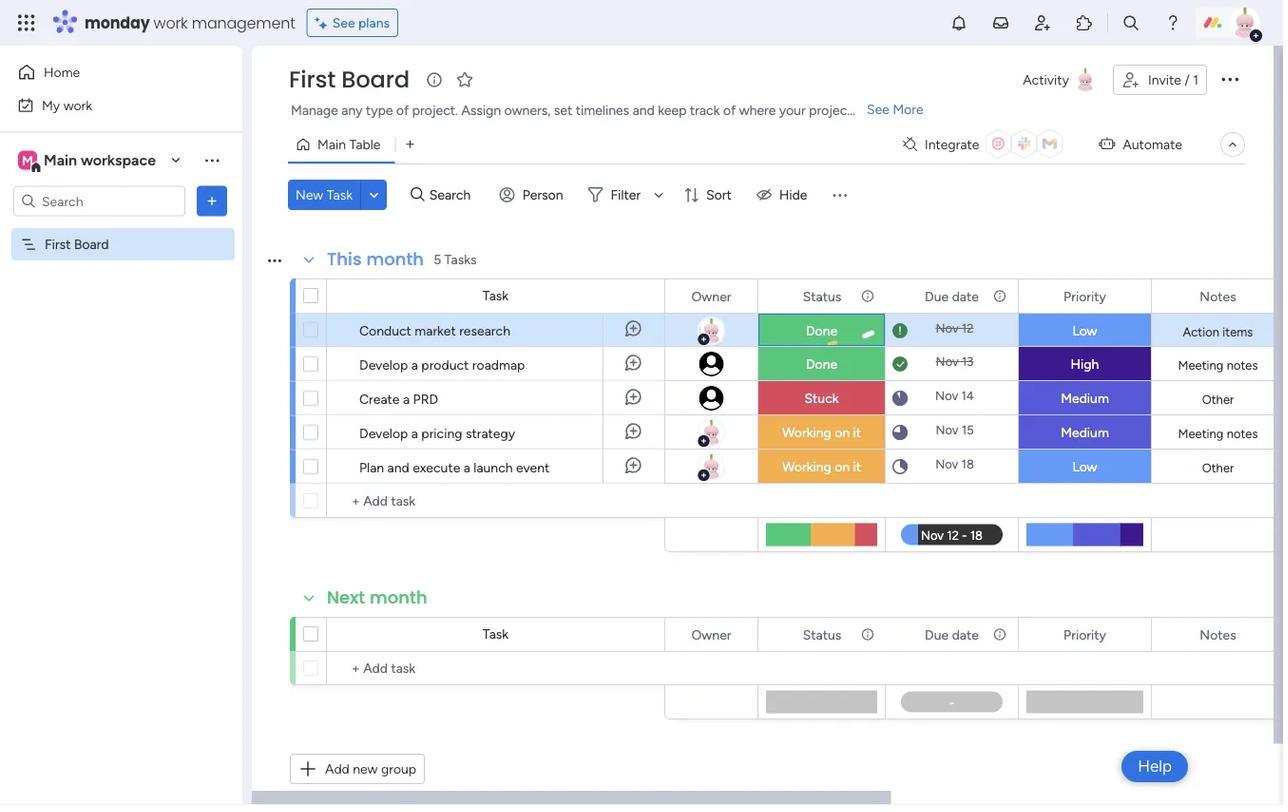 Task type: vqa. For each thing, say whether or not it's contained in the screenshot.
🎁 Secret Santa
no



Task type: describe. For each thing, give the bounding box(es) containing it.
roadmap
[[472, 357, 525, 373]]

nov for nov 15
[[936, 423, 959, 438]]

menu image
[[831, 185, 850, 204]]

my
[[42, 97, 60, 113]]

conduct market research
[[359, 322, 511, 339]]

new
[[296, 187, 324, 203]]

priority for second priority field from the bottom
[[1064, 288, 1107, 304]]

a for product
[[412, 357, 418, 373]]

add view image
[[406, 138, 414, 151]]

inbox image
[[992, 13, 1011, 32]]

main workspace
[[44, 151, 156, 169]]

meeting notes for done
[[1179, 358, 1259, 373]]

1 horizontal spatial options image
[[1219, 67, 1242, 90]]

13
[[962, 354, 974, 369]]

filter button
[[581, 180, 670, 210]]

invite members image
[[1034, 13, 1053, 32]]

First Board field
[[284, 64, 415, 96]]

help image
[[1164, 13, 1183, 32]]

owners,
[[505, 102, 551, 118]]

owner for 1st owner field from the bottom
[[692, 627, 732, 643]]

see for see plans
[[333, 15, 355, 31]]

month for this month
[[366, 247, 424, 271]]

1 status from the top
[[803, 288, 842, 304]]

0 vertical spatial first board
[[289, 64, 410, 96]]

filter
[[611, 187, 641, 203]]

help
[[1138, 757, 1172, 776]]

15
[[962, 423, 974, 438]]

apps image
[[1075, 13, 1094, 32]]

new task button
[[288, 180, 360, 210]]

Search in workspace field
[[40, 190, 159, 212]]

2 it from the top
[[853, 459, 862, 475]]

action items
[[1184, 324, 1254, 339]]

first board inside list box
[[45, 236, 109, 252]]

first board list box
[[0, 224, 242, 517]]

1 notes field from the top
[[1196, 286, 1242, 307]]

due date for first due date field
[[925, 288, 979, 304]]

select product image
[[17, 13, 36, 32]]

add new group button
[[290, 754, 425, 784]]

1 working on it from the top
[[783, 425, 862, 441]]

activity
[[1023, 72, 1070, 88]]

0 vertical spatial first
[[289, 64, 336, 96]]

ruby anderson image
[[1230, 8, 1261, 38]]

new
[[353, 761, 378, 777]]

next
[[327, 586, 365, 610]]

strategy
[[466, 425, 515, 441]]

1 priority field from the top
[[1059, 286, 1111, 307]]

/
[[1185, 72, 1190, 88]]

more
[[893, 101, 924, 117]]

person button
[[492, 180, 575, 210]]

project.
[[412, 102, 458, 118]]

home
[[44, 64, 80, 80]]

1 on from the top
[[835, 425, 850, 441]]

add
[[325, 761, 350, 777]]

person
[[523, 187, 563, 203]]

table
[[349, 136, 381, 153]]

2 date from the top
[[952, 627, 979, 643]]

work for my
[[63, 97, 92, 113]]

next month
[[327, 586, 428, 610]]

main table
[[318, 136, 381, 153]]

timelines
[[576, 102, 630, 118]]

show board description image
[[423, 70, 446, 89]]

1 owner field from the top
[[687, 286, 736, 307]]

main for main table
[[318, 136, 346, 153]]

first inside list box
[[45, 236, 71, 252]]

1 working from the top
[[783, 425, 832, 441]]

manage any type of project. assign owners, set timelines and keep track of where your project stands.
[[291, 102, 898, 118]]

my work
[[42, 97, 92, 113]]

invite
[[1149, 72, 1182, 88]]

a left the launch
[[464, 459, 471, 475]]

board inside list box
[[74, 236, 109, 252]]

automate
[[1123, 136, 1183, 153]]

1 medium from the top
[[1061, 390, 1110, 407]]

hide button
[[749, 180, 819, 210]]

where
[[739, 102, 776, 118]]

1 + add task text field from the top
[[337, 490, 656, 513]]

m
[[22, 152, 33, 168]]

task for next month
[[483, 626, 509, 642]]

This month field
[[322, 247, 429, 272]]

18
[[962, 457, 975, 472]]

2 working from the top
[[783, 459, 832, 475]]

0 horizontal spatial and
[[388, 459, 410, 475]]

hide
[[780, 187, 808, 203]]

integrate
[[925, 136, 980, 153]]

workspace selection element
[[18, 149, 159, 174]]

nov 14
[[936, 388, 975, 404]]

autopilot image
[[1100, 131, 1116, 156]]

arrow down image
[[648, 184, 670, 206]]

month for next month
[[370, 586, 428, 610]]

sort
[[707, 187, 732, 203]]

2 status field from the top
[[798, 624, 847, 645]]

2 + add task text field from the top
[[337, 657, 656, 680]]

notes for done
[[1227, 358, 1259, 373]]

create a prd
[[359, 391, 438, 407]]

assign
[[462, 102, 501, 118]]

high
[[1071, 356, 1100, 372]]

nov 12
[[936, 321, 974, 336]]

create
[[359, 391, 400, 407]]

project
[[809, 102, 853, 118]]

keep
[[658, 102, 687, 118]]

2 owner field from the top
[[687, 624, 736, 645]]

new task
[[296, 187, 353, 203]]

work for monday
[[154, 12, 188, 33]]

market
[[415, 322, 456, 339]]

plan and execute a launch event
[[359, 459, 550, 475]]

v2 done deadline image
[[893, 355, 908, 373]]

execute
[[413, 459, 461, 475]]

stands.
[[856, 102, 898, 118]]

1 notes from the top
[[1200, 288, 1237, 304]]

management
[[192, 12, 295, 33]]

research
[[459, 322, 511, 339]]

conduct
[[359, 322, 412, 339]]

1 low from the top
[[1073, 323, 1098, 339]]

action
[[1184, 324, 1220, 339]]

2 notes field from the top
[[1196, 624, 1242, 645]]

workspace
[[81, 151, 156, 169]]

v2 overdue deadline image
[[893, 322, 908, 340]]

2 of from the left
[[724, 102, 736, 118]]

task for this month
[[483, 288, 509, 304]]

develop a product roadmap
[[359, 357, 525, 373]]

pricing
[[422, 425, 463, 441]]

dapulse integrations image
[[903, 137, 918, 152]]



Task type: locate. For each thing, give the bounding box(es) containing it.
0 vertical spatial see
[[333, 15, 355, 31]]

due date up nov 12
[[925, 288, 979, 304]]

1 vertical spatial notes field
[[1196, 624, 1242, 645]]

0 vertical spatial work
[[154, 12, 188, 33]]

main right workspace image
[[44, 151, 77, 169]]

develop down the create
[[359, 425, 408, 441]]

type
[[366, 102, 393, 118]]

month right the next
[[370, 586, 428, 610]]

1 vertical spatial month
[[370, 586, 428, 610]]

prd
[[413, 391, 438, 407]]

0 horizontal spatial see
[[333, 15, 355, 31]]

main left table
[[318, 136, 346, 153]]

month right this
[[366, 247, 424, 271]]

any
[[342, 102, 363, 118]]

2 medium from the top
[[1061, 425, 1110, 441]]

a left product
[[412, 357, 418, 373]]

sort button
[[676, 180, 743, 210]]

1 notes from the top
[[1227, 358, 1259, 373]]

2 status from the top
[[803, 627, 842, 643]]

workspace image
[[18, 150, 37, 171]]

0 vertical spatial notes
[[1227, 358, 1259, 373]]

1 vertical spatial see
[[867, 101, 890, 117]]

monday work management
[[85, 12, 295, 33]]

1 vertical spatial done
[[806, 356, 838, 372]]

1 vertical spatial first
[[45, 236, 71, 252]]

1 vertical spatial owner field
[[687, 624, 736, 645]]

nov left 15
[[936, 423, 959, 438]]

task
[[327, 187, 353, 203], [483, 288, 509, 304], [483, 626, 509, 642]]

0 vertical spatial owner
[[692, 288, 732, 304]]

priority
[[1064, 288, 1107, 304], [1064, 627, 1107, 643]]

1 nov from the top
[[936, 321, 959, 336]]

work right my
[[63, 97, 92, 113]]

month inside "field"
[[370, 586, 428, 610]]

a
[[412, 357, 418, 373], [403, 391, 410, 407], [412, 425, 418, 441], [464, 459, 471, 475]]

main
[[318, 136, 346, 153], [44, 151, 77, 169]]

date left column information image
[[952, 627, 979, 643]]

main for main workspace
[[44, 151, 77, 169]]

low
[[1073, 323, 1098, 339], [1073, 459, 1098, 475]]

1 vertical spatial options image
[[203, 192, 222, 211]]

see left more
[[867, 101, 890, 117]]

0 vertical spatial done
[[806, 323, 838, 339]]

2 due from the top
[[925, 627, 949, 643]]

1 vertical spatial working
[[783, 459, 832, 475]]

1 horizontal spatial board
[[342, 64, 410, 96]]

1 vertical spatial owner
[[692, 627, 732, 643]]

2 vertical spatial task
[[483, 626, 509, 642]]

0 vertical spatial due date
[[925, 288, 979, 304]]

of
[[396, 102, 409, 118], [724, 102, 736, 118]]

4 nov from the top
[[936, 423, 959, 438]]

v2 search image
[[411, 184, 425, 206]]

1 vertical spatial develop
[[359, 425, 408, 441]]

nov left 12
[[936, 321, 959, 336]]

collapse board header image
[[1226, 137, 1241, 152]]

0 vertical spatial owner field
[[687, 286, 736, 307]]

0 vertical spatial notes
[[1200, 288, 1237, 304]]

1 vertical spatial board
[[74, 236, 109, 252]]

done
[[806, 323, 838, 339], [806, 356, 838, 372]]

0 vertical spatial other
[[1203, 392, 1235, 407]]

nov 18
[[936, 457, 975, 472]]

of right track at right
[[724, 102, 736, 118]]

1 priority from the top
[[1064, 288, 1107, 304]]

0 vertical spatial develop
[[359, 357, 408, 373]]

1 horizontal spatial first
[[289, 64, 336, 96]]

1 status field from the top
[[798, 286, 847, 307]]

2 owner from the top
[[692, 627, 732, 643]]

first up manage in the top of the page
[[289, 64, 336, 96]]

column information image
[[861, 289, 876, 304], [993, 289, 1008, 304], [861, 627, 876, 642]]

work inside my work button
[[63, 97, 92, 113]]

column information image
[[993, 627, 1008, 642]]

1 of from the left
[[396, 102, 409, 118]]

priority right column information image
[[1064, 627, 1107, 643]]

a left 'pricing'
[[412, 425, 418, 441]]

task inside button
[[327, 187, 353, 203]]

Priority field
[[1059, 286, 1111, 307], [1059, 624, 1111, 645]]

my work button
[[11, 90, 204, 120]]

0 vertical spatial working
[[783, 425, 832, 441]]

working
[[783, 425, 832, 441], [783, 459, 832, 475]]

0 vertical spatial month
[[366, 247, 424, 271]]

add to favorites image
[[455, 70, 474, 89]]

1 vertical spatial meeting
[[1179, 426, 1224, 441]]

activity button
[[1016, 65, 1106, 95]]

due date field left column information image
[[921, 624, 984, 645]]

product
[[422, 357, 469, 373]]

first board
[[289, 64, 410, 96], [45, 236, 109, 252]]

due left column information image
[[925, 627, 949, 643]]

0 vertical spatial due date field
[[921, 286, 984, 307]]

due date
[[925, 288, 979, 304], [925, 627, 979, 643]]

2 other from the top
[[1203, 460, 1235, 475]]

2 priority field from the top
[[1059, 624, 1111, 645]]

board down search in workspace field
[[74, 236, 109, 252]]

0 horizontal spatial work
[[63, 97, 92, 113]]

1 vertical spatial due date field
[[921, 624, 984, 645]]

2 done from the top
[[806, 356, 838, 372]]

due date left column information image
[[925, 627, 979, 643]]

1
[[1194, 72, 1199, 88]]

1 meeting from the top
[[1179, 358, 1224, 373]]

board
[[342, 64, 410, 96], [74, 236, 109, 252]]

date up 12
[[952, 288, 979, 304]]

search everything image
[[1122, 13, 1141, 32]]

1 develop from the top
[[359, 357, 408, 373]]

nov left 14
[[936, 388, 959, 404]]

medium
[[1061, 390, 1110, 407], [1061, 425, 1110, 441]]

2 notes from the top
[[1227, 426, 1259, 441]]

0 vertical spatial on
[[835, 425, 850, 441]]

group
[[381, 761, 417, 777]]

month
[[366, 247, 424, 271], [370, 586, 428, 610]]

1 vertical spatial low
[[1073, 459, 1098, 475]]

2 due date field from the top
[[921, 624, 984, 645]]

due date for 1st due date field from the bottom
[[925, 627, 979, 643]]

0 horizontal spatial of
[[396, 102, 409, 118]]

nov left 18
[[936, 457, 959, 472]]

1 vertical spatial and
[[388, 459, 410, 475]]

notifications image
[[950, 13, 969, 32]]

1 due date field from the top
[[921, 286, 984, 307]]

0 vertical spatial priority
[[1064, 288, 1107, 304]]

items
[[1223, 324, 1254, 339]]

your
[[780, 102, 806, 118]]

0 vertical spatial working on it
[[783, 425, 862, 441]]

1 date from the top
[[952, 288, 979, 304]]

owner for 2nd owner field from the bottom of the page
[[692, 288, 732, 304]]

1 vertical spatial date
[[952, 627, 979, 643]]

first board down search in workspace field
[[45, 236, 109, 252]]

0 vertical spatial board
[[342, 64, 410, 96]]

14
[[962, 388, 975, 404]]

2 low from the top
[[1073, 459, 1098, 475]]

a for prd
[[403, 391, 410, 407]]

work right monday
[[154, 12, 188, 33]]

1 vertical spatial medium
[[1061, 425, 1110, 441]]

month inside field
[[366, 247, 424, 271]]

nov for nov 14
[[936, 388, 959, 404]]

Search field
[[425, 182, 482, 208]]

0 vertical spatial and
[[633, 102, 655, 118]]

workspace options image
[[203, 150, 222, 169]]

develop for develop a pricing strategy
[[359, 425, 408, 441]]

1 other from the top
[[1203, 392, 1235, 407]]

meeting for medium
[[1179, 426, 1224, 441]]

2 due date from the top
[[925, 627, 979, 643]]

it
[[853, 425, 862, 441], [853, 459, 862, 475]]

first down search in workspace field
[[45, 236, 71, 252]]

12
[[962, 321, 974, 336]]

1 vertical spatial status field
[[798, 624, 847, 645]]

notes
[[1200, 288, 1237, 304], [1200, 627, 1237, 643]]

0 vertical spatial meeting
[[1179, 358, 1224, 373]]

add new group
[[325, 761, 417, 777]]

0 vertical spatial priority field
[[1059, 286, 1111, 307]]

nov left the 13
[[936, 354, 959, 369]]

nov for nov 18
[[936, 457, 959, 472]]

2 meeting from the top
[[1179, 426, 1224, 441]]

5 nov from the top
[[936, 457, 959, 472]]

monday
[[85, 12, 150, 33]]

1 vertical spatial task
[[483, 288, 509, 304]]

Due date field
[[921, 286, 984, 307], [921, 624, 984, 645]]

due up nov 12
[[925, 288, 949, 304]]

first board up any
[[289, 64, 410, 96]]

see plans
[[333, 15, 390, 31]]

nov for nov 13
[[936, 354, 959, 369]]

options image
[[1219, 67, 1242, 90], [203, 192, 222, 211]]

see more
[[867, 101, 924, 117]]

0 vertical spatial status
[[803, 288, 842, 304]]

see left plans
[[333, 15, 355, 31]]

1 due date from the top
[[925, 288, 979, 304]]

1 vertical spatial on
[[835, 459, 850, 475]]

a left prd
[[403, 391, 410, 407]]

options image right 1
[[1219, 67, 1242, 90]]

priority field up high
[[1059, 286, 1111, 307]]

priority for second priority field from the top
[[1064, 627, 1107, 643]]

2 notes from the top
[[1200, 627, 1237, 643]]

nov 13
[[936, 354, 974, 369]]

this month
[[327, 247, 424, 271]]

1 vertical spatial first board
[[45, 236, 109, 252]]

0 horizontal spatial board
[[74, 236, 109, 252]]

0 horizontal spatial main
[[44, 151, 77, 169]]

working on it
[[783, 425, 862, 441], [783, 459, 862, 475]]

0 vertical spatial options image
[[1219, 67, 1242, 90]]

invite / 1 button
[[1113, 65, 1208, 95]]

1 horizontal spatial work
[[154, 12, 188, 33]]

0 vertical spatial status field
[[798, 286, 847, 307]]

see plans button
[[307, 9, 399, 37]]

and left keep
[[633, 102, 655, 118]]

angle down image
[[370, 188, 379, 202]]

develop a pricing strategy
[[359, 425, 515, 441]]

event
[[516, 459, 550, 475]]

launch
[[474, 459, 513, 475]]

2 meeting notes from the top
[[1179, 426, 1259, 441]]

0 vertical spatial notes field
[[1196, 286, 1242, 307]]

1 horizontal spatial and
[[633, 102, 655, 118]]

1 vertical spatial status
[[803, 627, 842, 643]]

see inside 'link'
[[867, 101, 890, 117]]

2 develop from the top
[[359, 425, 408, 441]]

help button
[[1122, 751, 1189, 783]]

Owner field
[[687, 286, 736, 307], [687, 624, 736, 645]]

nov 15
[[936, 423, 974, 438]]

main inside workspace selection element
[[44, 151, 77, 169]]

Next month field
[[322, 586, 432, 610]]

see for see more
[[867, 101, 890, 117]]

set
[[554, 102, 573, 118]]

manage
[[291, 102, 338, 118]]

plans
[[359, 15, 390, 31]]

1 horizontal spatial of
[[724, 102, 736, 118]]

3 nov from the top
[[936, 388, 959, 404]]

notes for medium
[[1227, 426, 1259, 441]]

1 horizontal spatial first board
[[289, 64, 410, 96]]

and right plan
[[388, 459, 410, 475]]

due
[[925, 288, 949, 304], [925, 627, 949, 643]]

1 vertical spatial priority field
[[1059, 624, 1111, 645]]

options image down workspace options image
[[203, 192, 222, 211]]

0 horizontal spatial options image
[[203, 192, 222, 211]]

meeting notes for medium
[[1179, 426, 1259, 441]]

1 it from the top
[[853, 425, 862, 441]]

0 vertical spatial meeting notes
[[1179, 358, 1259, 373]]

1 vertical spatial work
[[63, 97, 92, 113]]

this
[[327, 247, 362, 271]]

plan
[[359, 459, 384, 475]]

Status field
[[798, 286, 847, 307], [798, 624, 847, 645]]

1 done from the top
[[806, 323, 838, 339]]

1 owner from the top
[[692, 288, 732, 304]]

Notes field
[[1196, 286, 1242, 307], [1196, 624, 1242, 645]]

0 vertical spatial due
[[925, 288, 949, 304]]

0 vertical spatial task
[[327, 187, 353, 203]]

on
[[835, 425, 850, 441], [835, 459, 850, 475]]

1 meeting notes from the top
[[1179, 358, 1259, 373]]

1 vertical spatial it
[[853, 459, 862, 475]]

and
[[633, 102, 655, 118], [388, 459, 410, 475]]

track
[[690, 102, 720, 118]]

+ Add task text field
[[337, 490, 656, 513], [337, 657, 656, 680]]

a for pricing
[[412, 425, 418, 441]]

develop down conduct
[[359, 357, 408, 373]]

nov
[[936, 321, 959, 336], [936, 354, 959, 369], [936, 388, 959, 404], [936, 423, 959, 438], [936, 457, 959, 472]]

see more link
[[865, 100, 926, 119]]

2 nov from the top
[[936, 354, 959, 369]]

1 horizontal spatial main
[[318, 136, 346, 153]]

priority field right column information image
[[1059, 624, 1111, 645]]

meeting for done
[[1179, 358, 1224, 373]]

0 horizontal spatial first board
[[45, 236, 109, 252]]

2 on from the top
[[835, 459, 850, 475]]

nov for nov 12
[[936, 321, 959, 336]]

1 vertical spatial due date
[[925, 627, 979, 643]]

develop for develop a product roadmap
[[359, 357, 408, 373]]

notes
[[1227, 358, 1259, 373], [1227, 426, 1259, 441]]

of right type
[[396, 102, 409, 118]]

meeting notes
[[1179, 358, 1259, 373], [1179, 426, 1259, 441]]

work
[[154, 12, 188, 33], [63, 97, 92, 113]]

0 vertical spatial + add task text field
[[337, 490, 656, 513]]

option
[[0, 227, 242, 231]]

stuck
[[805, 390, 839, 407]]

develop
[[359, 357, 408, 373], [359, 425, 408, 441]]

see inside button
[[333, 15, 355, 31]]

priority up high
[[1064, 288, 1107, 304]]

0 vertical spatial date
[[952, 288, 979, 304]]

2 priority from the top
[[1064, 627, 1107, 643]]

home button
[[11, 57, 204, 87]]

1 due from the top
[[925, 288, 949, 304]]

board up type
[[342, 64, 410, 96]]

1 vertical spatial other
[[1203, 460, 1235, 475]]

1 vertical spatial working on it
[[783, 459, 862, 475]]

0 vertical spatial medium
[[1061, 390, 1110, 407]]

status
[[803, 288, 842, 304], [803, 627, 842, 643]]

1 vertical spatial notes
[[1200, 627, 1237, 643]]

due date field up nov 12
[[921, 286, 984, 307]]

2 working on it from the top
[[783, 459, 862, 475]]

0 vertical spatial it
[[853, 425, 862, 441]]

1 horizontal spatial see
[[867, 101, 890, 117]]

1 vertical spatial meeting notes
[[1179, 426, 1259, 441]]

1 vertical spatial priority
[[1064, 627, 1107, 643]]

main table button
[[288, 129, 395, 160]]

1 vertical spatial notes
[[1227, 426, 1259, 441]]

1 vertical spatial + add task text field
[[337, 657, 656, 680]]

0 vertical spatial low
[[1073, 323, 1098, 339]]

main inside button
[[318, 136, 346, 153]]

0 horizontal spatial first
[[45, 236, 71, 252]]

invite / 1
[[1149, 72, 1199, 88]]

1 vertical spatial due
[[925, 627, 949, 643]]



